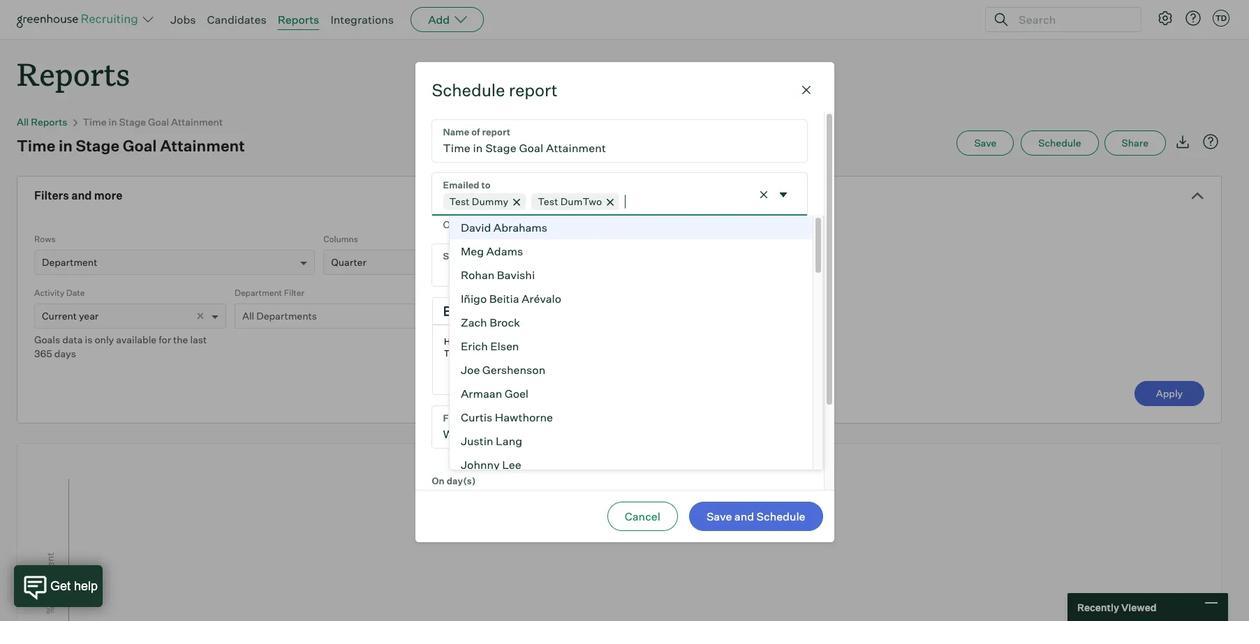 Task type: describe. For each thing, give the bounding box(es) containing it.
users
[[468, 219, 494, 230]]

erich
[[461, 339, 488, 353]]

meg adams
[[461, 244, 523, 258]]

save button
[[957, 131, 1014, 156]]

0 vertical spatial report
[[509, 80, 558, 101]]

toggle flyout image
[[776, 188, 790, 202]]

the inside 'goals data is only available for the last 365 days'
[[173, 334, 188, 346]]

necessary
[[538, 219, 587, 230]]

current year option
[[42, 310, 99, 322]]

for
[[159, 334, 171, 346]]

justin lang
[[461, 434, 522, 448]]

0 vertical spatial in
[[109, 116, 117, 128]]

elsen
[[490, 339, 519, 353]]

department for department
[[42, 256, 97, 268]]

zach brock option
[[449, 311, 813, 335]]

td
[[1216, 13, 1227, 23]]

filters
[[34, 189, 69, 203]]

iñigo
[[461, 292, 487, 306]]

all reports link
[[17, 116, 67, 128]]

see
[[669, 219, 686, 230]]

1 vertical spatial goal
[[123, 136, 157, 155]]

1 vertical spatial in
[[59, 136, 73, 155]]

year
[[79, 310, 99, 322]]

test dummy
[[449, 196, 509, 207]]

only
[[443, 219, 465, 230]]

faq image
[[1203, 134, 1220, 150]]

abrahams
[[493, 221, 547, 235]]

department option
[[42, 256, 97, 268]]

save for save
[[975, 137, 997, 149]]

brock
[[489, 316, 520, 330]]

reports link
[[278, 13, 319, 27]]

on day(s)
[[432, 476, 476, 487]]

lang
[[496, 434, 522, 448]]

goel
[[504, 387, 528, 401]]

is
[[85, 334, 92, 346]]

1 vertical spatial time
[[17, 136, 55, 155]]

full
[[707, 219, 722, 230]]

iñigo beitia arévalo
[[461, 292, 561, 306]]

save and schedule
[[707, 510, 806, 524]]

recently
[[1078, 602, 1120, 614]]

only users with the necessary permissions will see the full report
[[443, 219, 754, 230]]

2 vertical spatial reports
[[31, 116, 67, 128]]

days
[[54, 348, 76, 360]]

test for test dumtwo
[[538, 196, 558, 207]]

all reports
[[17, 116, 67, 128]]

curtis
[[461, 411, 492, 425]]

integrations link
[[331, 13, 394, 27]]

will
[[651, 219, 667, 230]]

all for all reports
[[17, 116, 29, 128]]

share button
[[1105, 131, 1166, 156]]

close modal icon image
[[798, 82, 815, 98]]

more
[[94, 189, 122, 203]]

bavishi
[[497, 268, 535, 282]]

department filter
[[235, 288, 305, 298]]

activity date
[[34, 288, 85, 298]]

david abrahams
[[461, 221, 547, 235]]

schedule report
[[432, 80, 558, 101]]

quarter
[[331, 256, 367, 268]]

activity
[[34, 288, 64, 298]]

available
[[116, 334, 157, 346]]

armaan
[[461, 387, 502, 401]]

1 vertical spatial report
[[724, 219, 754, 230]]

date
[[66, 288, 85, 298]]

rohan
[[461, 268, 494, 282]]

cancel button
[[608, 502, 678, 532]]

goals data is only available for the last 365 days
[[34, 334, 207, 360]]

david abrahams option
[[449, 216, 813, 240]]

rohan bavishi option
[[449, 263, 813, 287]]

beitia
[[489, 292, 519, 306]]

1 horizontal spatial schedule
[[757, 510, 806, 524]]

jobs
[[170, 13, 196, 27]]

time in stage goal attainment link
[[83, 116, 223, 128]]

data
[[62, 334, 83, 346]]

columns
[[324, 234, 358, 245]]

johnny lee option
[[449, 453, 813, 477]]

lee
[[502, 458, 521, 472]]

armaan goel
[[461, 387, 528, 401]]

adams
[[486, 244, 523, 258]]

viewed
[[1122, 602, 1157, 614]]

iñigo beitia arévalo option
[[449, 287, 813, 311]]

configure image
[[1157, 10, 1174, 27]]

curtis hawthorne option
[[449, 406, 813, 429]]

david
[[461, 221, 491, 235]]



Task type: vqa. For each thing, say whether or not it's contained in the screenshot.
first test from right
yes



Task type: locate. For each thing, give the bounding box(es) containing it.
dumtwo
[[561, 196, 602, 207]]

0 vertical spatial department
[[42, 256, 97, 268]]

1 vertical spatial and
[[735, 510, 754, 524]]

justin lang option
[[449, 429, 813, 453]]

0 vertical spatial stage
[[119, 116, 146, 128]]

dummy
[[472, 196, 509, 207]]

report
[[509, 80, 558, 101], [724, 219, 754, 230]]

meg adams option
[[449, 240, 813, 263]]

1 horizontal spatial department
[[235, 288, 282, 298]]

0 vertical spatial and
[[71, 189, 92, 203]]

stage
[[119, 116, 146, 128], [76, 136, 119, 155]]

cancel
[[625, 510, 661, 524]]

save inside button
[[975, 137, 997, 149]]

filter
[[284, 288, 305, 298]]

0 vertical spatial time
[[83, 116, 107, 128]]

current
[[42, 310, 77, 322]]

and for save
[[735, 510, 754, 524]]

group
[[433, 298, 806, 325]]

list box containing david abrahams
[[449, 216, 824, 622]]

1 horizontal spatial the
[[520, 219, 535, 230]]

0 horizontal spatial time
[[17, 136, 55, 155]]

test up only
[[449, 196, 470, 207]]

time down the all reports link
[[17, 136, 55, 155]]

save and schedule this report to revisit it! element
[[957, 131, 1021, 156]]

time in stage goal attainment
[[83, 116, 223, 128], [17, 136, 245, 155]]

download image
[[1175, 134, 1192, 150]]

1 vertical spatial save
[[707, 510, 732, 524]]

save inside button
[[707, 510, 732, 524]]

johnny
[[461, 458, 500, 472]]

current year
[[42, 310, 99, 322]]

1 test from the left
[[449, 196, 470, 207]]

1 horizontal spatial all
[[242, 310, 254, 322]]

1 vertical spatial all
[[242, 310, 254, 322]]

last
[[190, 334, 207, 346]]

candidates
[[207, 13, 267, 27]]

test up necessary
[[538, 196, 558, 207]]

0 horizontal spatial department
[[42, 256, 97, 268]]

schedule for schedule report
[[432, 80, 505, 101]]

the
[[520, 219, 535, 230], [689, 219, 704, 230], [173, 334, 188, 346]]

goals
[[34, 334, 60, 346]]

1 horizontal spatial report
[[724, 219, 754, 230]]

and inside button
[[735, 510, 754, 524]]

filters and more
[[34, 189, 122, 203]]

day(s)
[[447, 476, 476, 487]]

integrations
[[331, 13, 394, 27]]

all for all departments
[[242, 310, 254, 322]]

time right all reports
[[83, 116, 107, 128]]

save
[[975, 137, 997, 149], [707, 510, 732, 524]]

add
[[428, 13, 450, 27]]

meg
[[461, 244, 484, 258]]

department for department filter
[[235, 288, 282, 298]]

0 horizontal spatial save
[[707, 510, 732, 524]]

apply
[[1157, 388, 1183, 400]]

2 horizontal spatial schedule
[[1039, 137, 1082, 149]]

×
[[196, 308, 205, 323]]

with
[[497, 219, 517, 230]]

gershenson
[[482, 363, 545, 377]]

1 horizontal spatial and
[[735, 510, 754, 524]]

0 horizontal spatial and
[[71, 189, 92, 203]]

2 vertical spatial schedule
[[757, 510, 806, 524]]

2 horizontal spatial the
[[689, 219, 704, 230]]

curtis hawthorne
[[461, 411, 553, 425]]

on
[[432, 476, 445, 487]]

0 vertical spatial goal
[[148, 116, 169, 128]]

schedule button
[[1021, 131, 1099, 156]]

0 vertical spatial attainment
[[171, 116, 223, 128]]

0 horizontal spatial schedule
[[432, 80, 505, 101]]

test dumtwo
[[538, 196, 602, 207]]

list box
[[449, 216, 824, 622]]

1 vertical spatial reports
[[17, 53, 130, 94]]

save for save and schedule
[[707, 510, 732, 524]]

attainment
[[171, 116, 223, 128], [160, 136, 245, 155]]

the left full on the right
[[689, 219, 704, 230]]

recently viewed
[[1078, 602, 1157, 614]]

1 vertical spatial time in stage goal attainment
[[17, 136, 245, 155]]

hawthorne
[[495, 411, 553, 425]]

None text field
[[432, 244, 807, 286]]

joe gershenson option
[[449, 358, 813, 382]]

0 horizontal spatial all
[[17, 116, 29, 128]]

all
[[17, 116, 29, 128], [242, 310, 254, 322]]

1 vertical spatial schedule
[[1039, 137, 1082, 149]]

add button
[[411, 7, 484, 32]]

johnny lee
[[461, 458, 521, 472]]

td button
[[1213, 10, 1230, 27]]

all departments
[[242, 310, 317, 322]]

schedule
[[432, 80, 505, 101], [1039, 137, 1082, 149], [757, 510, 806, 524]]

armaan goel option
[[449, 382, 813, 406]]

time
[[83, 116, 107, 128], [17, 136, 55, 155]]

2 test from the left
[[538, 196, 558, 207]]

and for filters
[[71, 189, 92, 203]]

1 horizontal spatial save
[[975, 137, 997, 149]]

departments
[[257, 310, 317, 322]]

jobs link
[[170, 13, 196, 27]]

quarter option
[[331, 256, 367, 268]]

only
[[95, 334, 114, 346]]

rohan bavishi
[[461, 268, 535, 282]]

erich elsen
[[461, 339, 519, 353]]

zach
[[461, 316, 487, 330]]

apply button
[[1135, 381, 1205, 407]]

1 horizontal spatial in
[[109, 116, 117, 128]]

in
[[109, 116, 117, 128], [59, 136, 73, 155]]

td button
[[1210, 7, 1233, 29]]

Search text field
[[1016, 9, 1129, 30]]

greenhouse recruiting image
[[17, 11, 142, 28]]

clear selection image
[[757, 188, 771, 202]]

0 vertical spatial reports
[[278, 13, 319, 27]]

rows
[[34, 234, 56, 245]]

permissions
[[589, 219, 648, 230]]

department up the date
[[42, 256, 97, 268]]

0 horizontal spatial in
[[59, 136, 73, 155]]

toolbar
[[433, 298, 601, 325], [601, 298, 679, 325], [679, 298, 732, 325]]

1 toolbar from the left
[[433, 298, 601, 325]]

test
[[449, 196, 470, 207], [538, 196, 558, 207]]

joe
[[461, 363, 480, 377]]

3 toolbar from the left
[[679, 298, 732, 325]]

1 horizontal spatial time
[[83, 116, 107, 128]]

None field
[[432, 173, 807, 233], [432, 406, 620, 448], [432, 173, 807, 233], [432, 406, 620, 448]]

0 vertical spatial time in stage goal attainment
[[83, 116, 223, 128]]

the right for
[[173, 334, 188, 346]]

xychart image
[[34, 444, 1205, 622]]

1 vertical spatial attainment
[[160, 136, 245, 155]]

the right with
[[520, 219, 535, 230]]

zach brock
[[461, 316, 520, 330]]

1 horizontal spatial test
[[538, 196, 558, 207]]

0 vertical spatial save
[[975, 137, 997, 149]]

and
[[71, 189, 92, 203], [735, 510, 754, 524]]

save and schedule button
[[689, 502, 823, 532]]

test for test dummy
[[449, 196, 470, 207]]

0 horizontal spatial test
[[449, 196, 470, 207]]

1 vertical spatial stage
[[76, 136, 119, 155]]

0 vertical spatial all
[[17, 116, 29, 128]]

candidates link
[[207, 13, 267, 27]]

justin
[[461, 434, 493, 448]]

0 vertical spatial schedule
[[432, 80, 505, 101]]

joe gershenson
[[461, 363, 545, 377]]

share
[[1122, 137, 1149, 149]]

None text field
[[432, 120, 807, 162]]

365
[[34, 348, 52, 360]]

department up all departments
[[235, 288, 282, 298]]

0 horizontal spatial the
[[173, 334, 188, 346]]

erich elsen option
[[449, 335, 813, 358]]

1 vertical spatial department
[[235, 288, 282, 298]]

arévalo
[[521, 292, 561, 306]]

0 horizontal spatial report
[[509, 80, 558, 101]]

2 toolbar from the left
[[601, 298, 679, 325]]

schedule for schedule
[[1039, 137, 1082, 149]]



